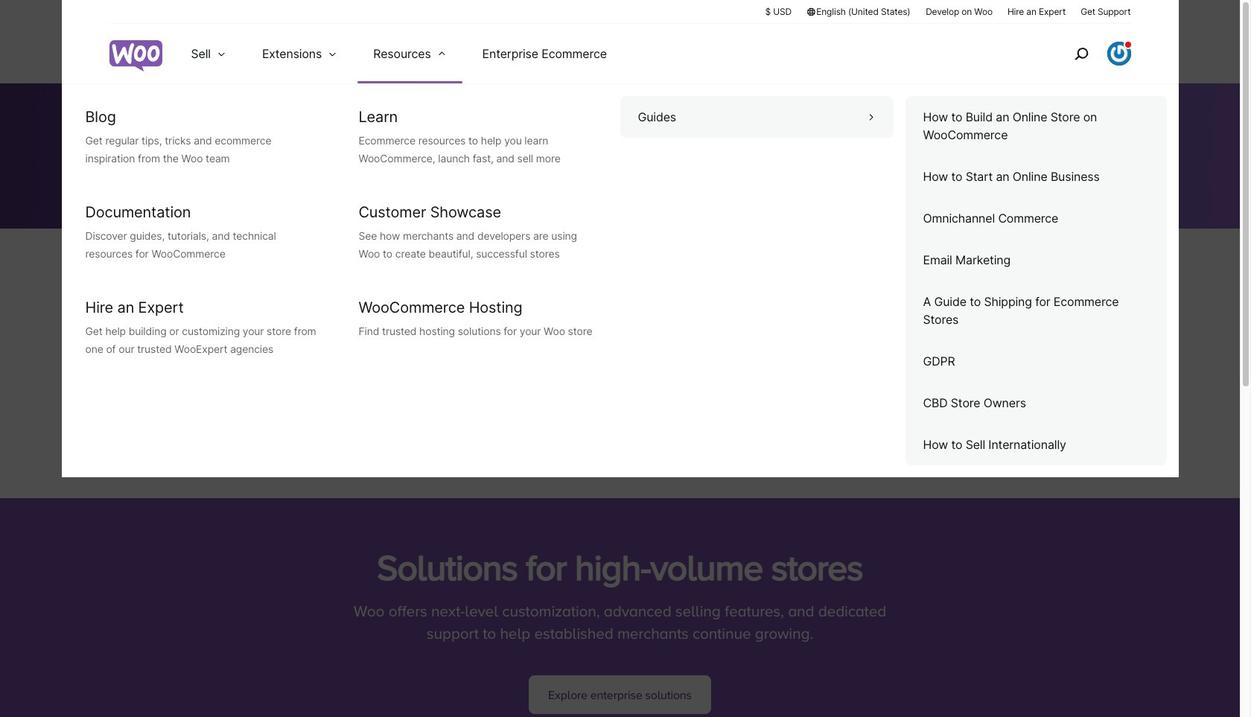 Task type: locate. For each thing, give the bounding box(es) containing it.
service navigation menu element
[[1042, 29, 1131, 78]]

search image
[[1069, 42, 1093, 66]]

open account menu image
[[1107, 42, 1131, 66]]



Task type: vqa. For each thing, say whether or not it's contained in the screenshot.
checking email in an office Image
no



